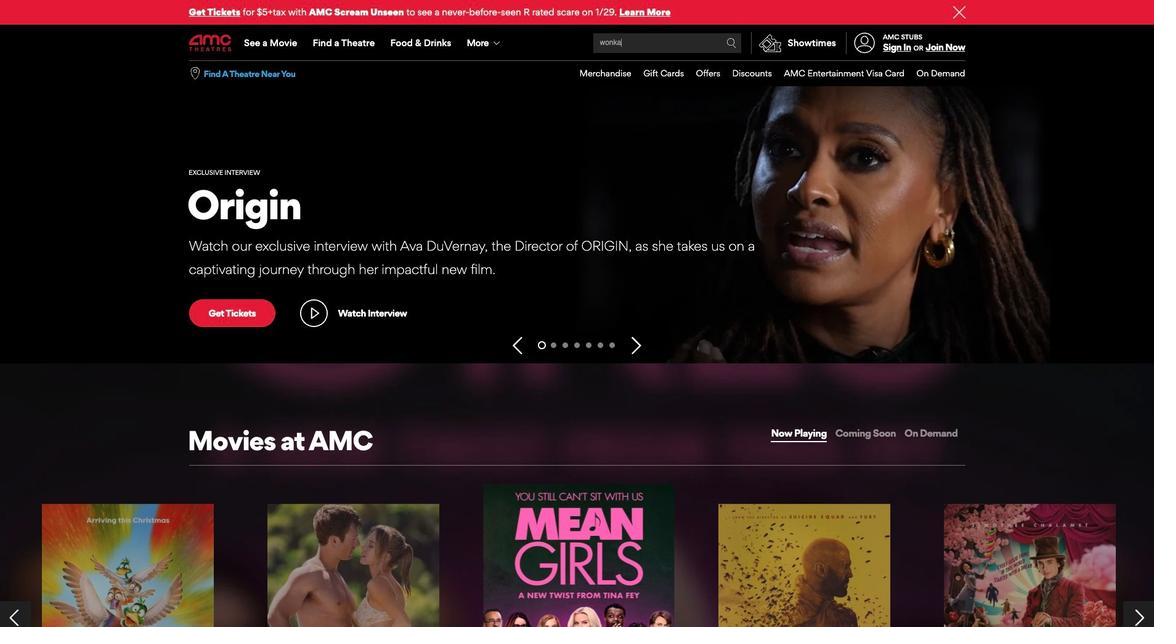 Task type: locate. For each thing, give the bounding box(es) containing it.
movie poster for wonka image
[[945, 504, 1117, 628]]

search the AMC website text field
[[598, 39, 727, 48]]

movie poster for anyone but you image
[[267, 504, 439, 628]]

movie poster for migration image
[[42, 504, 214, 628]]

4 menu item from the left
[[721, 61, 772, 86]]

amc logo image
[[189, 35, 232, 52], [189, 35, 232, 52]]

5 menu item from the left
[[772, 61, 905, 86]]

menu item
[[568, 61, 632, 86], [632, 61, 684, 86], [684, 61, 721, 86], [721, 61, 772, 86], [772, 61, 905, 86], [905, 61, 966, 86]]

movie poster for mean girls image
[[484, 484, 675, 628]]

menu
[[189, 26, 966, 60], [568, 61, 966, 86]]

sign in or join amc stubs element
[[847, 26, 966, 60]]



Task type: describe. For each thing, give the bounding box(es) containing it.
2 menu item from the left
[[632, 61, 684, 86]]

submit search icon image
[[727, 38, 736, 48]]

1 menu item from the left
[[568, 61, 632, 86]]

showtimes image
[[752, 32, 788, 54]]

3 menu item from the left
[[684, 61, 721, 86]]

6 menu item from the left
[[905, 61, 966, 86]]

origin interview image
[[0, 86, 1155, 364]]

user profile image
[[848, 33, 883, 53]]

1 vertical spatial menu
[[568, 61, 966, 86]]

0 vertical spatial menu
[[189, 26, 966, 60]]

movie poster for the beekeeper image
[[719, 504, 891, 628]]



Task type: vqa. For each thing, say whether or not it's contained in the screenshot.
movie poster for Wonka image
yes



